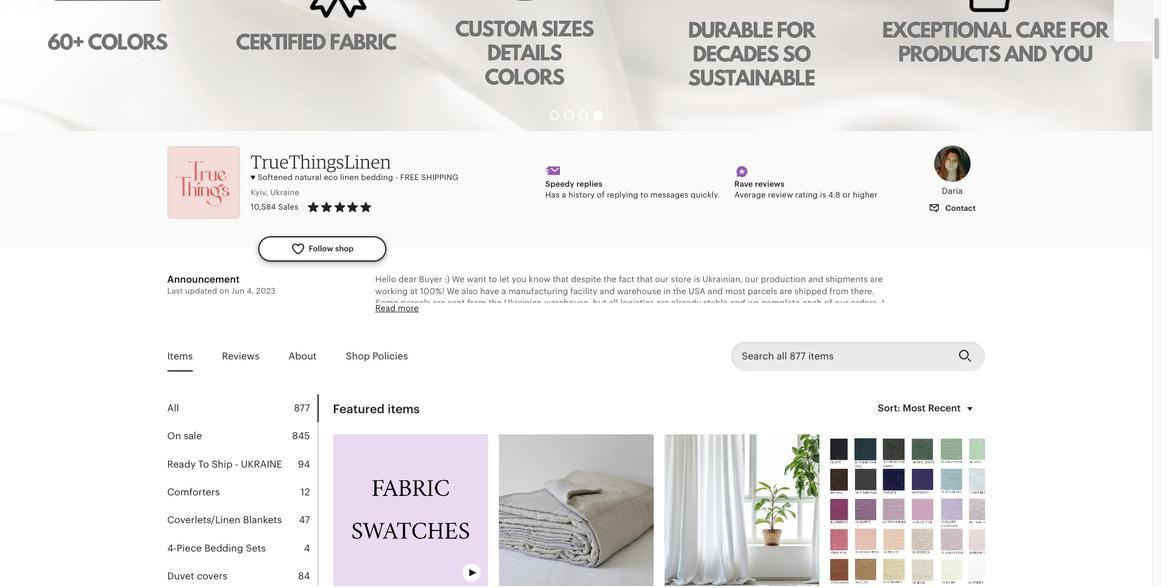 Task type: describe. For each thing, give the bounding box(es) containing it.
877
[[294, 403, 310, 414]]

1 vertical spatial :)
[[879, 298, 884, 308]]

about link
[[289, 343, 317, 371]]

4.8
[[828, 191, 841, 200]]

2 vertical spatial the
[[489, 298, 502, 308]]

working
[[375, 287, 408, 296]]

and down most
[[730, 298, 745, 308]]

softened
[[258, 173, 293, 182]]

speedy
[[545, 180, 575, 189]]

know
[[529, 275, 551, 284]]

ready
[[167, 459, 196, 470]]

🤍
[[778, 310, 789, 320]]

Search all 877 items text field
[[731, 342, 949, 371]]

0 horizontal spatial our
[[655, 275, 669, 284]]

featured items
[[333, 403, 420, 416]]

sort: most recent
[[878, 403, 961, 414]]

ukrainian
[[504, 298, 542, 308]]

reviews link
[[222, 343, 260, 371]]

shop policies
[[346, 351, 408, 362]]

white regular and blackout linen curtains 2 panels unlined cotton blackout lining medium weight linen custom size image
[[664, 435, 819, 587]]

usa
[[689, 287, 706, 296]]

tab containing on sale
[[167, 423, 317, 451]]

reviews
[[755, 180, 785, 189]]

sections tab list
[[167, 395, 318, 587]]

and up all
[[600, 287, 615, 296]]

to
[[198, 459, 209, 470]]

0 vertical spatial we
[[452, 275, 465, 284]]

shop
[[335, 244, 354, 254]]

shipped
[[795, 287, 827, 296]]

shop policies link
[[346, 343, 408, 371]]

comforters
[[167, 487, 220, 498]]

and down the ukrainian
[[520, 310, 536, 320]]

shipping
[[421, 173, 459, 182]]

10,584 sales link
[[251, 203, 299, 212]]

- inside tab
[[235, 459, 238, 470]]

ukrainian,
[[703, 275, 743, 284]]

duvet covers
[[167, 571, 227, 583]]

2023
[[256, 287, 276, 296]]

some
[[375, 298, 399, 308]]

jun
[[231, 287, 245, 296]]

1 horizontal spatial our
[[745, 275, 759, 284]]

is inside "hello dear buyer :) we want to let you know that despite the fact that our store is ukrainian, our production and shipments are working at 100%! we also have a manufacturing facility and warehouse in the usa and most parcels are shipped from there. some parcels are sent from the ukrainian warehouse, but all logistics are already stable and we complete each of our orders :) thank you very much for visiting us and we will be very happy to make something specially for you! 🤍 kindly, truethingslinen team"
[[694, 275, 700, 284]]

0 horizontal spatial you
[[402, 310, 417, 320]]

much
[[438, 310, 462, 320]]

linen home textile fabric samples true things linen fabric swatch for bedding and curtains waffle and printed linen fabric samples image
[[333, 435, 488, 587]]

want
[[467, 275, 487, 284]]

stable
[[703, 298, 728, 308]]

4-
[[167, 543, 177, 554]]

bedding
[[204, 543, 243, 554]]

ukraine
[[241, 459, 282, 470]]

fact
[[619, 275, 635, 284]]

10,584 sales |
[[251, 203, 304, 212]]

0 vertical spatial we
[[748, 298, 759, 308]]

average
[[735, 191, 766, 200]]

contact button
[[920, 198, 985, 220]]

tab containing ready to ship - ukraine
[[167, 451, 317, 479]]

free
[[400, 173, 419, 182]]

featured
[[333, 403, 385, 416]]

all
[[609, 298, 618, 308]]

rave reviews average review rating is 4.8 or higher
[[735, 180, 878, 200]]

sort:
[[878, 403, 901, 414]]

follow shop
[[309, 244, 354, 254]]

last
[[167, 287, 183, 296]]

tab containing coverlets/linen blankets
[[167, 507, 317, 535]]

are up there.
[[870, 275, 883, 284]]

orders
[[851, 298, 877, 308]]

tab containing all
[[167, 395, 317, 423]]

♥
[[251, 173, 255, 182]]

more
[[398, 304, 419, 313]]

follow
[[309, 244, 333, 254]]

us
[[509, 310, 518, 320]]

facility
[[570, 287, 597, 296]]

ready to ship - ukraine
[[167, 459, 282, 470]]

higher
[[853, 191, 878, 200]]

warehouse,
[[544, 298, 591, 308]]

0 horizontal spatial parcels
[[401, 298, 430, 308]]

1 horizontal spatial the
[[604, 275, 617, 284]]

and up stable
[[708, 287, 723, 296]]

read
[[375, 304, 396, 313]]

70 colors linen coverlet with or without filling softened linen medium weight double queen california king custom size bed cover image
[[830, 435, 985, 587]]

is inside 'rave reviews average review rating is 4.8 or higher'
[[820, 191, 826, 200]]

12
[[301, 487, 310, 498]]

policies
[[373, 351, 408, 362]]

each
[[802, 298, 822, 308]]

despite
[[571, 275, 601, 284]]

be
[[568, 310, 578, 320]]

1 very from the left
[[419, 310, 436, 320]]

review
[[768, 191, 793, 200]]

reviews
[[222, 351, 260, 362]]

announcement
[[167, 274, 240, 286]]

on sale
[[167, 431, 202, 442]]

a inside the speedy replies has a history of replying to messages quickly.
[[562, 191, 566, 200]]

sales
[[278, 203, 299, 212]]

you!
[[758, 310, 776, 320]]

daria
[[942, 186, 963, 196]]

1 vertical spatial to
[[489, 275, 497, 284]]

hello dear buyer :) we want to let you know that despite the fact that our store is ukrainian, our production and shipments are working at 100%! we also have a manufacturing facility and warehouse in the usa and most parcels are shipped from there. some parcels are sent from the ukrainian warehouse, but all logistics are already stable and we complete each of our orders :) thank you very much for visiting us and we will be very happy to make something specially for you! 🤍 kindly, truethingslinen team
[[375, 275, 887, 332]]

eco
[[324, 173, 338, 182]]

complete
[[762, 298, 800, 308]]

make
[[638, 310, 659, 320]]

there.
[[851, 287, 875, 296]]

items
[[167, 351, 193, 362]]

coverlets/linen blankets
[[167, 515, 282, 526]]

read more
[[375, 304, 419, 313]]

sale
[[184, 431, 202, 442]]



Task type: locate. For each thing, give the bounding box(es) containing it.
manufacturing
[[508, 287, 568, 296]]

our
[[655, 275, 669, 284], [745, 275, 759, 284], [835, 298, 849, 308]]

dear
[[398, 275, 417, 284]]

logistics
[[620, 298, 654, 308]]

are down production
[[780, 287, 792, 296]]

rave
[[735, 180, 753, 189]]

0 horizontal spatial for
[[464, 310, 475, 320]]

you
[[512, 275, 527, 284], [402, 310, 417, 320]]

-
[[395, 173, 398, 182], [235, 459, 238, 470]]

1 horizontal spatial very
[[580, 310, 598, 320]]

are down in
[[656, 298, 669, 308]]

we
[[452, 275, 465, 284], [447, 287, 459, 296]]

from down the shipments
[[830, 287, 849, 296]]

we up 'you!' on the bottom of page
[[748, 298, 759, 308]]

truethingslinen inside "hello dear buyer :) we want to let you know that despite the fact that our store is ukrainian, our production and shipments are working at 100%! we also have a manufacturing facility and warehouse in the usa and most parcels are shipped from there. some parcels are sent from the ukrainian warehouse, but all logistics are already stable and we complete each of our orders :) thank you very much for visiting us and we will be very happy to make something specially for you! 🤍 kindly, truethingslinen team"
[[820, 310, 887, 320]]

0 vertical spatial from
[[830, 287, 849, 296]]

1 horizontal spatial you
[[512, 275, 527, 284]]

2 horizontal spatial our
[[835, 298, 849, 308]]

1 horizontal spatial to
[[627, 310, 635, 320]]

2 horizontal spatial the
[[673, 287, 686, 296]]

messages
[[651, 191, 689, 200]]

1 vertical spatial from
[[467, 298, 486, 308]]

blankets
[[243, 515, 282, 526]]

0 vertical spatial truethingslinen
[[251, 151, 391, 173]]

0 horizontal spatial that
[[553, 275, 569, 284]]

0 horizontal spatial from
[[467, 298, 486, 308]]

1 vertical spatial a
[[502, 287, 506, 296]]

0 horizontal spatial a
[[502, 287, 506, 296]]

bedding
[[361, 173, 393, 182]]

group
[[547, 107, 605, 121]]

2 horizontal spatial to
[[641, 191, 648, 200]]

store
[[671, 275, 692, 284]]

2 for from the left
[[745, 310, 756, 320]]

quickly.
[[691, 191, 720, 200]]

0 horizontal spatial the
[[489, 298, 502, 308]]

845
[[292, 431, 310, 442]]

1 that from the left
[[553, 275, 569, 284]]

1 vertical spatial of
[[824, 298, 833, 308]]

the left fact
[[604, 275, 617, 284]]

our up most
[[745, 275, 759, 284]]

tab containing 4-piece bedding sets
[[167, 535, 317, 563]]

2 that from the left
[[637, 275, 653, 284]]

0 horizontal spatial truethingslinen
[[251, 151, 391, 173]]

a down "let"
[[502, 287, 506, 296]]

0 horizontal spatial -
[[235, 459, 238, 470]]

1 horizontal spatial that
[[637, 275, 653, 284]]

- left free at the left
[[395, 173, 398, 182]]

truethingslinen inside truethingslinen ♥ softened natural eco linen bedding - free shipping
[[251, 151, 391, 173]]

tab containing comforters
[[167, 479, 317, 507]]

we left will
[[538, 310, 550, 320]]

we up also
[[452, 275, 465, 284]]

1 horizontal spatial for
[[745, 310, 756, 320]]

we up sent
[[447, 287, 459, 296]]

read more link
[[375, 304, 419, 313]]

0 vertical spatial is
[[820, 191, 826, 200]]

parcels down at
[[401, 298, 430, 308]]

to right replying
[[641, 191, 648, 200]]

0 horizontal spatial :)
[[444, 275, 450, 284]]

the down store
[[673, 287, 686, 296]]

and up 'shipped'
[[808, 275, 824, 284]]

1 horizontal spatial from
[[830, 287, 849, 296]]

sent
[[448, 298, 465, 308]]

that up warehouse
[[637, 275, 653, 284]]

0 vertical spatial -
[[395, 173, 398, 182]]

replying
[[607, 191, 638, 200]]

- right "ship"
[[235, 459, 238, 470]]

will
[[552, 310, 565, 320]]

a inside "hello dear buyer :) we want to let you know that despite the fact that our store is ukrainian, our production and shipments are working at 100%! we also have a manufacturing facility and warehouse in the usa and most parcels are shipped from there. some parcels are sent from the ukrainian warehouse, but all logistics are already stable and we complete each of our orders :) thank you very much for visiting us and we will be very happy to make something specially for you! 🤍 kindly, truethingslinen team"
[[502, 287, 506, 296]]

1 horizontal spatial truethingslinen
[[820, 310, 887, 320]]

buyer
[[419, 275, 442, 284]]

0 horizontal spatial of
[[597, 191, 605, 200]]

items link
[[167, 343, 193, 371]]

on
[[219, 287, 229, 296]]

kyiv,
[[251, 188, 268, 197]]

1 horizontal spatial of
[[824, 298, 833, 308]]

0 vertical spatial the
[[604, 275, 617, 284]]

4
[[304, 543, 310, 554]]

of inside "hello dear buyer :) we want to let you know that despite the fact that our store is ukrainian, our production and shipments are working at 100%! we also have a manufacturing facility and warehouse in the usa and most parcels are shipped from there. some parcels are sent from the ukrainian warehouse, but all logistics are already stable and we complete each of our orders :) thank you very much for visiting us and we will be very happy to make something specially for you! 🤍 kindly, truethingslinen team"
[[824, 298, 833, 308]]

warehouse
[[617, 287, 661, 296]]

from
[[830, 287, 849, 296], [467, 298, 486, 308]]

1 vertical spatial is
[[694, 275, 700, 284]]

sets
[[246, 543, 266, 554]]

ukraine
[[270, 188, 299, 197]]

94
[[298, 459, 310, 470]]

1 horizontal spatial -
[[395, 173, 398, 182]]

3 tab from the top
[[167, 451, 317, 479]]

0 horizontal spatial we
[[538, 310, 550, 320]]

1 vertical spatial -
[[235, 459, 238, 470]]

thank
[[375, 310, 400, 320]]

parcels up complete
[[748, 287, 777, 296]]

parcels
[[748, 287, 777, 296], [401, 298, 430, 308]]

4,
[[247, 287, 254, 296]]

tab containing duvet covers
[[167, 563, 317, 587]]

100%!
[[420, 287, 445, 296]]

rating
[[795, 191, 818, 200]]

production
[[761, 275, 806, 284]]

0 vertical spatial :)
[[444, 275, 450, 284]]

the up visiting
[[489, 298, 502, 308]]

47
[[299, 515, 310, 526]]

:) right the orders
[[879, 298, 884, 308]]

daria image
[[934, 146, 971, 182]]

:)
[[444, 275, 450, 284], [879, 298, 884, 308]]

- inside truethingslinen ♥ softened natural eco linen bedding - free shipping
[[395, 173, 398, 182]]

speedy replies has a history of replying to messages quickly.
[[545, 180, 720, 200]]

0 horizontal spatial to
[[489, 275, 497, 284]]

truethingslinen ♥ softened natural eco linen bedding - free shipping
[[251, 151, 459, 182]]

to down logistics
[[627, 310, 635, 320]]

all
[[167, 403, 179, 414]]

1 horizontal spatial a
[[562, 191, 566, 200]]

1 vertical spatial parcels
[[401, 298, 430, 308]]

0 horizontal spatial very
[[419, 310, 436, 320]]

very right be
[[580, 310, 598, 320]]

1 horizontal spatial is
[[820, 191, 826, 200]]

2 vertical spatial to
[[627, 310, 635, 320]]

1 horizontal spatial :)
[[879, 298, 884, 308]]

our up in
[[655, 275, 669, 284]]

truethingslinen down the orders
[[820, 310, 887, 320]]

tab
[[167, 395, 317, 423], [167, 423, 317, 451], [167, 451, 317, 479], [167, 479, 317, 507], [167, 507, 317, 535], [167, 535, 317, 563], [167, 563, 317, 587]]

is up usa
[[694, 275, 700, 284]]

a
[[562, 191, 566, 200], [502, 287, 506, 296]]

truethingslinen up eco
[[251, 151, 391, 173]]

about
[[289, 351, 317, 362]]

7 tab from the top
[[167, 563, 317, 587]]

of down replies at the top
[[597, 191, 605, 200]]

visiting
[[477, 310, 507, 320]]

2 very from the left
[[580, 310, 598, 320]]

follow shop link
[[258, 237, 386, 262]]

for left 'you!' on the bottom of page
[[745, 310, 756, 320]]

10,584
[[251, 203, 276, 212]]

of right each
[[824, 298, 833, 308]]

team
[[375, 322, 397, 332]]

history
[[568, 191, 595, 200]]

and
[[808, 275, 824, 284], [600, 287, 615, 296], [708, 287, 723, 296], [730, 298, 745, 308], [520, 310, 536, 320]]

linen
[[340, 173, 359, 182]]

for down sent
[[464, 310, 475, 320]]

daria link
[[920, 146, 985, 198]]

from down also
[[467, 298, 486, 308]]

updated
[[185, 287, 217, 296]]

1 vertical spatial we
[[538, 310, 550, 320]]

at
[[410, 287, 418, 296]]

piece
[[177, 543, 202, 554]]

2 tab from the top
[[167, 423, 317, 451]]

0 vertical spatial a
[[562, 191, 566, 200]]

you right thank
[[402, 310, 417, 320]]

:) right buyer
[[444, 275, 450, 284]]

1 for from the left
[[464, 310, 475, 320]]

1 tab from the top
[[167, 395, 317, 423]]

are down 100%!
[[433, 298, 445, 308]]

to inside the speedy replies has a history of replying to messages quickly.
[[641, 191, 648, 200]]

6 tab from the top
[[167, 535, 317, 563]]

you right "let"
[[512, 275, 527, 284]]

in
[[663, 287, 671, 296]]

has
[[545, 191, 560, 200]]

or
[[843, 191, 851, 200]]

a right has at left top
[[562, 191, 566, 200]]

5 tab from the top
[[167, 507, 317, 535]]

that right know
[[553, 275, 569, 284]]

70 colors double sided linen quilt softened medium weight linen wool cotton sintepon linen insert duvet gray beige blanket image
[[499, 435, 654, 587]]

1 horizontal spatial parcels
[[748, 287, 777, 296]]

0 vertical spatial of
[[597, 191, 605, 200]]

0 vertical spatial to
[[641, 191, 648, 200]]

items
[[388, 403, 420, 416]]

4 tab from the top
[[167, 479, 317, 507]]

1 vertical spatial the
[[673, 287, 686, 296]]

on
[[167, 431, 181, 442]]

specially
[[707, 310, 743, 320]]

is
[[820, 191, 826, 200], [694, 275, 700, 284]]

|
[[302, 203, 304, 212]]

to left "let"
[[489, 275, 497, 284]]

our left the orders
[[835, 298, 849, 308]]

already
[[671, 298, 701, 308]]

is left "4.8"
[[820, 191, 826, 200]]

happy
[[600, 310, 625, 320]]

of inside the speedy replies has a history of replying to messages quickly.
[[597, 191, 605, 200]]

0 vertical spatial you
[[512, 275, 527, 284]]

contact
[[944, 204, 976, 213]]

1 horizontal spatial we
[[748, 298, 759, 308]]

0 horizontal spatial is
[[694, 275, 700, 284]]

0 vertical spatial parcels
[[748, 287, 777, 296]]

duvet
[[167, 571, 194, 583]]

kindly,
[[791, 310, 818, 320]]

1 vertical spatial you
[[402, 310, 417, 320]]

very left much
[[419, 310, 436, 320]]

natural
[[295, 173, 322, 182]]

1 vertical spatial truethingslinen
[[820, 310, 887, 320]]

1 vertical spatial we
[[447, 287, 459, 296]]



Task type: vqa. For each thing, say whether or not it's contained in the screenshot.


